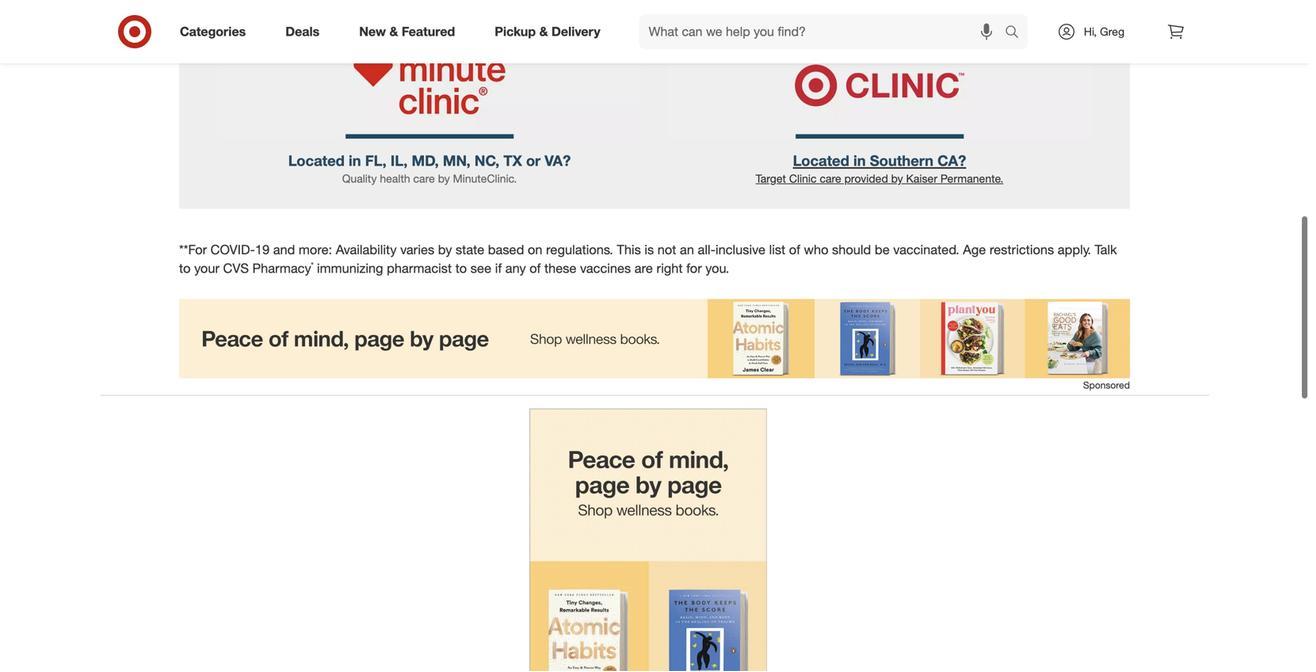 Task type: vqa. For each thing, say whether or not it's contained in the screenshot.
the in the For the pets that steal your heart 365.
no



Task type: locate. For each thing, give the bounding box(es) containing it.
care inside the located in southern ca? target clinic care provided by kaiser permanente.
[[820, 172, 841, 186]]

cvs
[[223, 260, 249, 276]]

0 vertical spatial advertisement element
[[179, 299, 1130, 378]]

1 horizontal spatial located
[[793, 152, 849, 169]]

for
[[686, 260, 702, 276]]

& inside pickup & delivery link
[[539, 24, 548, 39]]

**for covid-19 and more: availability varies by state based on regulations. this is not an all‐inclusive list of who should be vaccinated. age restrictions apply. talk to your cvs pharmacy
[[179, 242, 1117, 276]]

located in southern ca? target clinic care provided by kaiser permanente.
[[756, 152, 1004, 186]]

vaccinated.
[[893, 242, 960, 258]]

categories link
[[166, 14, 266, 49]]

more:
[[299, 242, 332, 258]]

permanente.
[[941, 172, 1004, 186]]

care right clinic
[[820, 172, 841, 186]]

talk
[[1095, 242, 1117, 258]]

2 & from the left
[[539, 24, 548, 39]]

target clinic image
[[667, 32, 1092, 139]]

vaccines
[[580, 260, 631, 276]]

by inside the **for covid-19 and more: availability varies by state based on regulations. this is not an all‐inclusive list of who should be vaccinated. age restrictions apply. talk to your cvs pharmacy
[[438, 242, 452, 258]]

1 horizontal spatial &
[[539, 24, 548, 39]]

covid-
[[211, 242, 255, 258]]

regulations.
[[546, 242, 613, 258]]

0 horizontal spatial in
[[349, 152, 361, 169]]

& for pickup
[[539, 24, 548, 39]]

pickup & delivery
[[495, 24, 600, 39]]

& inside new & featured link
[[390, 24, 398, 39]]

fl,
[[365, 152, 387, 169]]

deals link
[[272, 14, 339, 49]]

1 horizontal spatial in
[[854, 152, 866, 169]]

to
[[179, 260, 191, 276], [455, 260, 467, 276]]

of
[[789, 242, 800, 258], [530, 260, 541, 276]]

1 located from the left
[[288, 152, 345, 169]]

&
[[390, 24, 398, 39], [539, 24, 548, 39]]

by inside the located in southern ca? target clinic care provided by kaiser permanente.
[[891, 172, 903, 186]]

nc,
[[475, 152, 499, 169]]

1 in from the left
[[349, 152, 361, 169]]

to down **for on the top left
[[179, 260, 191, 276]]

1 horizontal spatial care
[[820, 172, 841, 186]]

located up clinic
[[793, 152, 849, 169]]

in
[[349, 152, 361, 169], [854, 152, 866, 169]]

provided
[[845, 172, 888, 186]]

0 vertical spatial of
[[789, 242, 800, 258]]

an
[[680, 242, 694, 258]]

clinic
[[789, 172, 817, 186]]

by down mn,
[[438, 172, 450, 186]]

pharmacist
[[387, 260, 452, 276]]

® immunizing pharmacist to see if any of these vaccines are right for you.
[[311, 260, 729, 276]]

il,
[[391, 152, 408, 169]]

quality
[[342, 172, 377, 186]]

0 horizontal spatial of
[[530, 260, 541, 276]]

kaiser
[[906, 172, 938, 186]]

you.
[[706, 260, 729, 276]]

1 horizontal spatial to
[[455, 260, 467, 276]]

0 horizontal spatial to
[[179, 260, 191, 276]]

0 horizontal spatial care
[[413, 172, 435, 186]]

tx
[[504, 152, 522, 169]]

& right new
[[390, 24, 398, 39]]

located up the quality
[[288, 152, 345, 169]]

care down md,
[[413, 172, 435, 186]]

restrictions
[[990, 242, 1054, 258]]

if
[[495, 260, 502, 276]]

by left state
[[438, 242, 452, 258]]

by
[[438, 172, 450, 186], [891, 172, 903, 186], [438, 242, 452, 258]]

care
[[413, 172, 435, 186], [820, 172, 841, 186]]

of right list
[[789, 242, 800, 258]]

located inside the located in southern ca? target clinic care provided by kaiser permanente.
[[793, 152, 849, 169]]

2 located from the left
[[793, 152, 849, 169]]

search button
[[998, 14, 1036, 52]]

2 to from the left
[[455, 260, 467, 276]]

in up provided
[[854, 152, 866, 169]]

located
[[288, 152, 345, 169], [793, 152, 849, 169]]

by down 'southern'
[[891, 172, 903, 186]]

target
[[756, 172, 786, 186]]

0 horizontal spatial &
[[390, 24, 398, 39]]

categories
[[180, 24, 246, 39]]

advertisement element
[[179, 299, 1130, 378], [529, 409, 767, 671]]

of down on
[[530, 260, 541, 276]]

are
[[635, 260, 653, 276]]

care inside the 'located in fl, il, md, mn, nc, tx or va? quality health care by minuteclinic.'
[[413, 172, 435, 186]]

0 horizontal spatial located
[[288, 152, 345, 169]]

in inside the located in southern ca? target clinic care provided by kaiser permanente.
[[854, 152, 866, 169]]

1 to from the left
[[179, 260, 191, 276]]

in inside the 'located in fl, il, md, mn, nc, tx or va? quality health care by minuteclinic.'
[[349, 152, 361, 169]]

mn,
[[443, 152, 471, 169]]

should
[[832, 242, 871, 258]]

located inside the 'located in fl, il, md, mn, nc, tx or va? quality health care by minuteclinic.'
[[288, 152, 345, 169]]

not
[[658, 242, 676, 258]]

apply.
[[1058, 242, 1091, 258]]

is
[[645, 242, 654, 258]]

1 horizontal spatial of
[[789, 242, 800, 258]]

in for fl,
[[349, 152, 361, 169]]

in up the quality
[[349, 152, 361, 169]]

see
[[471, 260, 492, 276]]

2 in from the left
[[854, 152, 866, 169]]

2 care from the left
[[820, 172, 841, 186]]

md,
[[412, 152, 439, 169]]

immunizing
[[317, 260, 383, 276]]

1 vertical spatial of
[[530, 260, 541, 276]]

& right pickup
[[539, 24, 548, 39]]

to left see
[[455, 260, 467, 276]]

1 & from the left
[[390, 24, 398, 39]]

delivery
[[552, 24, 600, 39]]

on
[[528, 242, 543, 258]]

hi,
[[1084, 25, 1097, 38]]

age
[[963, 242, 986, 258]]

featured
[[402, 24, 455, 39]]

1 care from the left
[[413, 172, 435, 186]]



Task type: describe. For each thing, give the bounding box(es) containing it.
pharmacy
[[252, 260, 311, 276]]

to inside the **for covid-19 and more: availability varies by state based on regulations. this is not an all‐inclusive list of who should be vaccinated. age restrictions apply. talk to your cvs pharmacy
[[179, 260, 191, 276]]

and
[[273, 242, 295, 258]]

®
[[311, 261, 313, 270]]

in for southern
[[854, 152, 866, 169]]

located for located in fl, il, md, mn, nc, tx or va?
[[288, 152, 345, 169]]

pickup
[[495, 24, 536, 39]]

this
[[617, 242, 641, 258]]

What can we help you find? suggestions appear below search field
[[639, 14, 1009, 49]]

varies
[[400, 242, 435, 258]]

right
[[657, 260, 683, 276]]

new & featured
[[359, 24, 455, 39]]

or
[[526, 152, 541, 169]]

greg
[[1100, 25, 1125, 38]]

1 vertical spatial advertisement element
[[529, 409, 767, 671]]

located in fl, il, md, mn, nc, tx or va? quality health care by minuteclinic.
[[288, 152, 571, 186]]

southern
[[870, 152, 934, 169]]

new & featured link
[[346, 14, 475, 49]]

availability
[[336, 242, 397, 258]]

hi, greg
[[1084, 25, 1125, 38]]

list
[[769, 242, 786, 258]]

any
[[505, 260, 526, 276]]

deals
[[285, 24, 320, 39]]

sponsored
[[1083, 379, 1130, 391]]

be
[[875, 242, 890, 258]]

located for located in southern ca?
[[793, 152, 849, 169]]

new
[[359, 24, 386, 39]]

pickup & delivery link
[[481, 14, 620, 49]]

of inside the **for covid-19 and more: availability varies by state based on regulations. this is not an all‐inclusive list of who should be vaccinated. age restrictions apply. talk to your cvs pharmacy
[[789, 242, 800, 258]]

who
[[804, 242, 829, 258]]

health
[[380, 172, 410, 186]]

these
[[544, 260, 577, 276]]

19
[[255, 242, 270, 258]]

minute clinic image
[[217, 32, 642, 139]]

search
[[998, 25, 1036, 41]]

minuteclinic.
[[453, 172, 517, 186]]

ca?
[[938, 152, 966, 169]]

by inside the 'located in fl, il, md, mn, nc, tx or va? quality health care by minuteclinic.'
[[438, 172, 450, 186]]

**for
[[179, 242, 207, 258]]

state
[[456, 242, 484, 258]]

based
[[488, 242, 524, 258]]

all‐inclusive
[[698, 242, 766, 258]]

& for new
[[390, 24, 398, 39]]

your
[[194, 260, 219, 276]]

va?
[[545, 152, 571, 169]]



